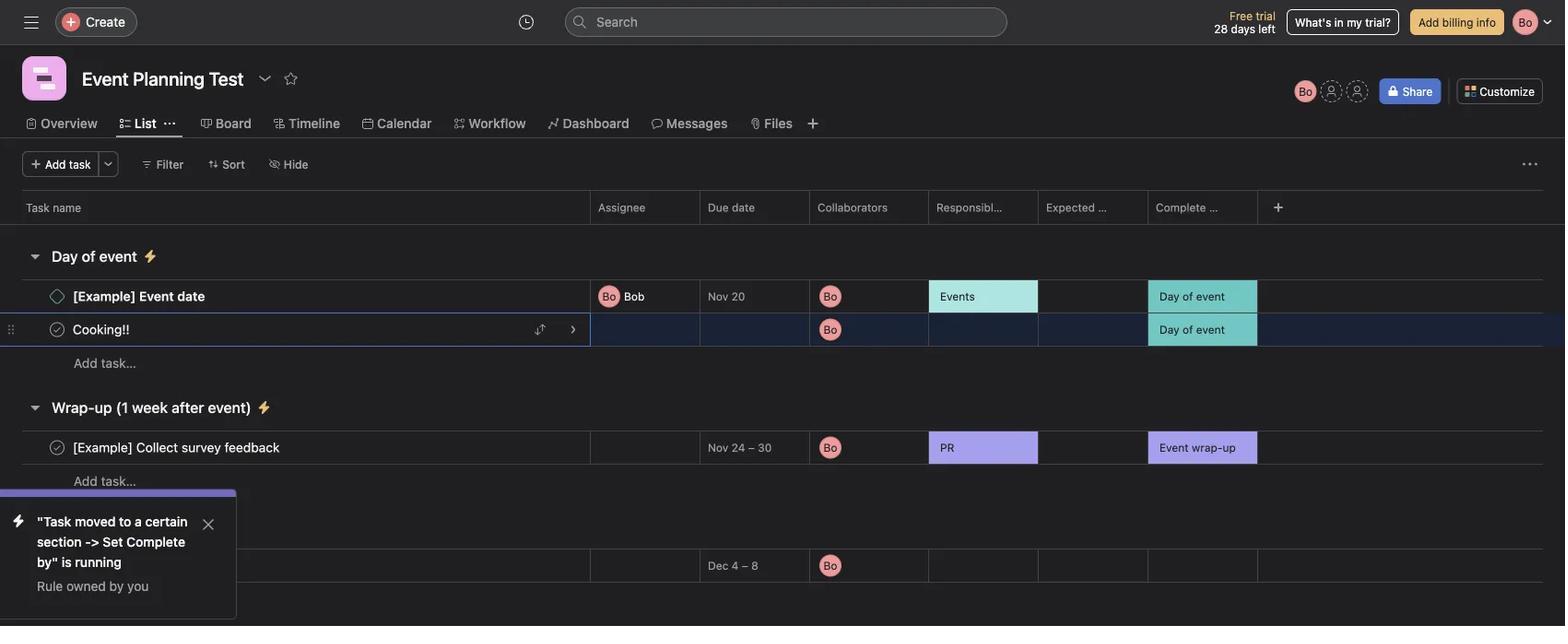 Task type: locate. For each thing, give the bounding box(es) containing it.
4 row from the top
[[0, 429, 1566, 466]]

add task… button down cooking!! text field
[[74, 353, 136, 373]]

complete by...
[[1156, 201, 1232, 214]]

— text field inside the header feedback tree grid
[[1046, 560, 1148, 573]]

2 collapse task list for this section image from the top
[[28, 518, 42, 533]]

list
[[134, 116, 157, 131]]

row
[[0, 190, 1566, 224], [0, 195, 1566, 229], [0, 278, 1566, 315], [0, 429, 1566, 466], [0, 547, 1566, 584]]

1 vertical spatial — text field
[[1046, 324, 1148, 337]]

day of event button
[[1149, 280, 1258, 313]]

add task button
[[22, 151, 99, 177]]

of inside popup button
[[1183, 290, 1193, 303]]

of for events
[[1183, 290, 1193, 303]]

1 add task… row from the top
[[0, 346, 1566, 380]]

row for header day of event "tree grid"
[[0, 278, 1566, 315]]

complete inside row
[[1156, 201, 1206, 214]]

dec
[[708, 559, 729, 572]]

task…
[[101, 355, 136, 371], [101, 473, 136, 489], [101, 591, 136, 607]]

row containing nov 24
[[0, 429, 1566, 466]]

row containing bo
[[0, 278, 1566, 315]]

add left the task
[[45, 158, 66, 171]]

add task… row
[[0, 346, 1566, 380], [0, 464, 1566, 498], [0, 582, 1566, 616]]

— text field
[[1046, 291, 1148, 304], [1046, 324, 1148, 337]]

task name
[[26, 201, 81, 214]]

due
[[708, 201, 729, 214]]

day for events
[[1160, 290, 1180, 303]]

0 vertical spatial of
[[82, 248, 96, 265]]

0 vertical spatial — button
[[929, 313, 1038, 346]]

add task… inside "header wrap-up (1 week after event)" tree grid
[[74, 473, 136, 489]]

day inside popup button
[[1160, 290, 1180, 303]]

1 add task… button from the top
[[74, 353, 136, 373]]

add down cooking!! text field
[[74, 355, 98, 371]]

0 vertical spatial —
[[940, 324, 949, 335]]

add task… button inside header day of event "tree grid"
[[74, 353, 136, 373]]

assignee
[[598, 201, 646, 214]]

up right event
[[1223, 441, 1236, 454]]

collapse task list for this section image left wrap-
[[28, 400, 42, 415]]

add task… for add task… button within the header feedback tree grid
[[74, 591, 136, 607]]

completed checkbox inside "cooking!!" "cell"
[[46, 319, 68, 341]]

of down day of event popup button
[[1183, 323, 1193, 336]]

2 — button from the top
[[929, 549, 1038, 582]]

1 — from the top
[[940, 324, 949, 335]]

date
[[732, 201, 755, 214]]

collapse task list for this section image for nov 24
[[28, 400, 42, 415]]

1 row from the top
[[0, 190, 1566, 224]]

move tasks between sections image
[[535, 324, 546, 335]]

add task… row down 30
[[0, 464, 1566, 498]]

1 task… from the top
[[101, 355, 136, 371]]

2 vertical spatial day
[[1160, 323, 1180, 336]]

1 vertical spatial bo
[[603, 290, 616, 303]]

2 completed image from the top
[[46, 555, 68, 577]]

add inside header day of event "tree grid"
[[74, 355, 98, 371]]

3 add task… button from the top
[[74, 589, 136, 609]]

event left rules for day of event image
[[99, 248, 137, 265]]

task… up 'to'
[[101, 473, 136, 489]]

search
[[597, 14, 638, 30]]

1 vertical spatial nov
[[708, 441, 729, 454]]

0 horizontal spatial complete
[[126, 534, 185, 549]]

2 row from the top
[[0, 195, 1566, 229]]

add task…
[[74, 355, 136, 371], [74, 473, 136, 489], [74, 591, 136, 607]]

board
[[216, 116, 252, 131]]

expected cost
[[1046, 201, 1123, 214]]

>
[[91, 534, 99, 549]]

0 horizontal spatial up
[[95, 399, 112, 416]]

completed image for social media text box
[[46, 555, 68, 577]]

— text field inside "header wrap-up (1 week after event)" tree grid
[[1046, 442, 1148, 455]]

bo inside bo button
[[1299, 85, 1313, 98]]

day of event down day of event popup button
[[1160, 323, 1225, 336]]

up left (1
[[95, 399, 112, 416]]

2 — from the top
[[940, 560, 949, 571]]

Completed milestone checkbox
[[50, 289, 65, 304]]

timeline
[[289, 116, 340, 131]]

in
[[1335, 16, 1344, 29]]

— inside the header feedback tree grid
[[940, 560, 949, 571]]

event inside popup button
[[1197, 290, 1225, 303]]

event inside dropdown button
[[1197, 323, 1225, 336]]

Cooking!! text field
[[69, 320, 135, 339]]

complete left by...
[[1156, 201, 1206, 214]]

Social Media text field
[[69, 556, 154, 575]]

1 nov from the top
[[708, 290, 729, 303]]

of inside button
[[82, 248, 96, 265]]

0 vertical spatial complete
[[1156, 201, 1206, 214]]

1 horizontal spatial bo
[[1299, 85, 1313, 98]]

workflow
[[469, 116, 526, 131]]

event wrap-up button
[[1149, 431, 1258, 464]]

1 vertical spatial add task… row
[[0, 464, 1566, 498]]

day for —
[[1160, 323, 1180, 336]]

completed image inside social media cell
[[46, 555, 68, 577]]

event up day of event dropdown button
[[1197, 290, 1225, 303]]

[Example] Collect survey feedback text field
[[69, 438, 285, 457]]

add task… inside the header feedback tree grid
[[74, 591, 136, 607]]

1 vertical spatial task…
[[101, 473, 136, 489]]

trial
[[1256, 9, 1276, 22]]

24
[[732, 441, 745, 454]]

rule
[[37, 579, 63, 594]]

wrap-
[[52, 399, 95, 416]]

sort
[[222, 158, 245, 171]]

add to starred image
[[284, 71, 298, 86]]

bo left bob
[[603, 290, 616, 303]]

day of event inside dropdown button
[[1160, 323, 1225, 336]]

day of event up completed milestone image in the top of the page
[[52, 248, 137, 265]]

— button for row containing dec 4
[[929, 549, 1038, 582]]

2 vertical spatial add task… row
[[0, 582, 1566, 616]]

0 vertical spatial nov
[[708, 290, 729, 303]]

nov left 24
[[708, 441, 729, 454]]

week
[[132, 399, 168, 416]]

add
[[1419, 16, 1440, 29], [45, 158, 66, 171], [74, 355, 98, 371], [74, 473, 98, 489], [74, 591, 98, 607]]

0 vertical spatial add task… button
[[74, 353, 136, 373]]

1 completed checkbox from the top
[[46, 319, 68, 341]]

0 vertical spatial –
[[748, 441, 755, 454]]

1 — button from the top
[[929, 313, 1038, 346]]

Completed checkbox
[[46, 555, 68, 577]]

day
[[52, 248, 78, 265], [1160, 290, 1180, 303], [1160, 323, 1180, 336]]

day of event for events
[[1160, 290, 1225, 303]]

expand sidebar image
[[24, 15, 39, 30]]

completed checkbox inside [example] collect survey feedback cell
[[46, 437, 68, 459]]

2 vertical spatial event
[[1197, 323, 1225, 336]]

2 vertical spatial add task…
[[74, 591, 136, 607]]

bo down what's
[[1299, 85, 1313, 98]]

0 vertical spatial collapse task list for this section image
[[28, 400, 42, 415]]

bo
[[1299, 85, 1313, 98], [603, 290, 616, 303]]

0 horizontal spatial bo
[[603, 290, 616, 303]]

1 vertical spatial add task… button
[[74, 471, 136, 491]]

task… inside header day of event "tree grid"
[[101, 355, 136, 371]]

search list box
[[565, 7, 1008, 37]]

— button inside the header feedback tree grid
[[929, 549, 1038, 582]]

collapse task list for this section image
[[28, 400, 42, 415], [28, 518, 42, 533]]

1 vertical spatial –
[[742, 559, 748, 572]]

0 vertical spatial add task…
[[74, 355, 136, 371]]

1 horizontal spatial complete
[[1156, 201, 1206, 214]]

info
[[1477, 16, 1496, 29]]

2 completed checkbox from the top
[[46, 437, 68, 459]]

2 add task… row from the top
[[0, 464, 1566, 498]]

0 vertical spatial completed image
[[46, 319, 68, 341]]

billing
[[1443, 16, 1474, 29]]

3 task… from the top
[[101, 591, 136, 607]]

1 vertical spatial — text field
[[1046, 560, 1148, 573]]

3 row from the top
[[0, 278, 1566, 315]]

2 task… from the top
[[101, 473, 136, 489]]

nov left 20
[[708, 290, 729, 303]]

completed checkbox down wrap-
[[46, 437, 68, 459]]

1 vertical spatial of
[[1183, 290, 1193, 303]]

day of event up day of event dropdown button
[[1160, 290, 1225, 303]]

add task… row down 8
[[0, 582, 1566, 616]]

wrap-up (1 week after event)
[[52, 399, 251, 416]]

day inside dropdown button
[[1160, 323, 1180, 336]]

days
[[1231, 22, 1256, 35]]

add left by
[[74, 591, 98, 607]]

— button
[[929, 313, 1038, 346], [929, 549, 1038, 582]]

1 vertical spatial completed checkbox
[[46, 437, 68, 459]]

0 vertical spatial completed checkbox
[[46, 319, 68, 341]]

5 row from the top
[[0, 547, 1566, 584]]

completed image
[[46, 319, 68, 341], [46, 555, 68, 577]]

0 vertical spatial — text field
[[1046, 442, 1148, 455]]

0 vertical spatial event
[[99, 248, 137, 265]]

1 collapse task list for this section image from the top
[[28, 400, 42, 415]]

day right collapse task list for this section image
[[52, 248, 78, 265]]

–
[[748, 441, 755, 454], [742, 559, 748, 572]]

details image
[[568, 324, 579, 335]]

add task… button up the moved at bottom
[[74, 471, 136, 491]]

1 — text field from the top
[[1046, 291, 1148, 304]]

task
[[69, 158, 91, 171]]

2 — text field from the top
[[1046, 560, 1148, 573]]

files link
[[750, 113, 793, 134]]

rules for day of event image
[[143, 249, 158, 264]]

add task… button
[[74, 353, 136, 373], [74, 471, 136, 491], [74, 589, 136, 609]]

1 vertical spatial day of event
[[1160, 290, 1225, 303]]

collapse task list for this section image for dec 4
[[28, 518, 42, 533]]

files
[[765, 116, 793, 131]]

add task… down social media text box
[[74, 591, 136, 607]]

2 vertical spatial of
[[1183, 323, 1193, 336]]

— text field for —
[[1046, 324, 1148, 337]]

add field image
[[1273, 202, 1284, 213]]

of right collapse task list for this section image
[[82, 248, 96, 265]]

1 add task… from the top
[[74, 355, 136, 371]]

social media cell
[[0, 549, 591, 583]]

1 vertical spatial —
[[940, 560, 949, 571]]

1 vertical spatial add task…
[[74, 473, 136, 489]]

timeline image
[[33, 67, 55, 89]]

completed checkbox down completed milestone checkbox
[[46, 319, 68, 341]]

0 vertical spatial up
[[95, 399, 112, 416]]

event inside button
[[99, 248, 137, 265]]

2 vertical spatial task…
[[101, 591, 136, 607]]

2 vertical spatial add task… button
[[74, 589, 136, 609]]

– right 24
[[748, 441, 755, 454]]

my
[[1347, 16, 1363, 29]]

1 vertical spatial completed image
[[46, 555, 68, 577]]

— text field
[[1046, 442, 1148, 455], [1046, 560, 1148, 573]]

due date
[[708, 201, 755, 214]]

of up day of event dropdown button
[[1183, 290, 1193, 303]]

1 vertical spatial collapse task list for this section image
[[28, 518, 42, 533]]

event for —
[[1197, 323, 1225, 336]]

more actions image
[[103, 159, 114, 170]]

1 vertical spatial — button
[[929, 549, 1038, 582]]

task… down social media text box
[[101, 591, 136, 607]]

0 vertical spatial day
[[52, 248, 78, 265]]

—
[[940, 324, 949, 335], [940, 560, 949, 571]]

event
[[99, 248, 137, 265], [1197, 290, 1225, 303], [1197, 323, 1225, 336]]

task… inside "header wrap-up (1 week after event)" tree grid
[[101, 473, 136, 489]]

None text field
[[77, 62, 249, 95]]

up
[[95, 399, 112, 416], [1223, 441, 1236, 454]]

add task… inside header day of event "tree grid"
[[74, 355, 136, 371]]

1 vertical spatial complete
[[126, 534, 185, 549]]

1 completed image from the top
[[46, 319, 68, 341]]

add task… row for dec 4 – 8
[[0, 582, 1566, 616]]

complete
[[1156, 201, 1206, 214], [126, 534, 185, 549]]

add task… for add task… button within the "header wrap-up (1 week after event)" tree grid
[[74, 473, 136, 489]]

show options image
[[258, 71, 273, 86]]

nov for nov 20
[[708, 290, 729, 303]]

– inside "header wrap-up (1 week after event)" tree grid
[[748, 441, 755, 454]]

completed image for cooking!! text field
[[46, 319, 68, 341]]

row containing dec 4
[[0, 547, 1566, 584]]

30
[[758, 441, 772, 454]]

– inside the header feedback tree grid
[[742, 559, 748, 572]]

nov 20
[[708, 290, 745, 303]]

3 add task… from the top
[[74, 591, 136, 607]]

sort button
[[199, 151, 253, 177]]

event down day of event popup button
[[1197, 323, 1225, 336]]

of
[[82, 248, 96, 265], [1183, 290, 1193, 303], [1183, 323, 1193, 336]]

add task… row down 20
[[0, 346, 1566, 380]]

task… down cooking!! text field
[[101, 355, 136, 371]]

nov inside header day of event "tree grid"
[[708, 290, 729, 303]]

day down day of event popup button
[[1160, 323, 1180, 336]]

0 vertical spatial task…
[[101, 355, 136, 371]]

day up day of event dropdown button
[[1160, 290, 1180, 303]]

nov inside "header wrap-up (1 week after event)" tree grid
[[708, 441, 729, 454]]

1 vertical spatial day
[[1160, 290, 1180, 303]]

1 horizontal spatial up
[[1223, 441, 1236, 454]]

collapse task list for this section image up section
[[28, 518, 42, 533]]

to
[[119, 514, 131, 529]]

– left 8
[[742, 559, 748, 572]]

add task… down cooking!! text field
[[74, 355, 136, 371]]

day of event for —
[[1160, 323, 1225, 336]]

3 add task… row from the top
[[0, 582, 1566, 616]]

2 add task… from the top
[[74, 473, 136, 489]]

1 — text field from the top
[[1046, 442, 1148, 455]]

history image
[[519, 15, 534, 30]]

2 nov from the top
[[708, 441, 729, 454]]

[Example] Event date text field
[[69, 287, 211, 306]]

add task… button down social media text box
[[74, 589, 136, 609]]

cost
[[1098, 201, 1123, 214]]

complete down certain
[[126, 534, 185, 549]]

[example] event date cell
[[0, 279, 591, 313]]

2 vertical spatial day of event
[[1160, 323, 1225, 336]]

add task… for add task… button within header day of event "tree grid"
[[74, 355, 136, 371]]

add task… up the moved at bottom
[[74, 473, 136, 489]]

Completed checkbox
[[46, 319, 68, 341], [46, 437, 68, 459]]

nov
[[708, 290, 729, 303], [708, 441, 729, 454]]

filter
[[156, 158, 184, 171]]

up inside dropdown button
[[1223, 441, 1236, 454]]

0 vertical spatial — text field
[[1046, 291, 1148, 304]]

— text field inside 'day of event' row
[[1046, 324, 1148, 337]]

wrap-
[[1192, 441, 1223, 454]]

8
[[752, 559, 759, 572]]

1 vertical spatial event
[[1197, 290, 1225, 303]]

of inside dropdown button
[[1183, 323, 1193, 336]]

calendar
[[377, 116, 432, 131]]

0 vertical spatial add task… row
[[0, 346, 1566, 380]]

completed image down completed milestone checkbox
[[46, 319, 68, 341]]

timeline link
[[274, 113, 340, 134]]

completed image up rule
[[46, 555, 68, 577]]

by"
[[37, 555, 58, 570]]

you
[[127, 579, 149, 594]]

— button inside 'day of event' row
[[929, 313, 1038, 346]]

0 vertical spatial bo
[[1299, 85, 1313, 98]]

section
[[37, 534, 82, 549]]

add up the moved at bottom
[[74, 473, 98, 489]]

2 add task… button from the top
[[74, 471, 136, 491]]

2 — text field from the top
[[1046, 324, 1148, 337]]

add task… button inside "header wrap-up (1 week after event)" tree grid
[[74, 471, 136, 491]]

day of event inside popup button
[[1160, 290, 1225, 303]]

1 vertical spatial up
[[1223, 441, 1236, 454]]

pr
[[940, 441, 955, 454]]



Task type: vqa. For each thing, say whether or not it's contained in the screenshot.
2nd Mark complete image from the bottom of the page
no



Task type: describe. For each thing, give the bounding box(es) containing it.
add task… button inside the header feedback tree grid
[[74, 589, 136, 609]]

completed checkbox for cooking!! text field
[[46, 319, 68, 341]]

completed image
[[46, 437, 68, 459]]

[example] collect survey feedback cell
[[0, 431, 591, 465]]

– for 8
[[742, 559, 748, 572]]

header wrap-up (1 week after event) tree grid
[[0, 429, 1566, 498]]

free
[[1230, 9, 1253, 22]]

what's in my trial?
[[1295, 16, 1391, 29]]

28
[[1215, 22, 1228, 35]]

up inside button
[[95, 399, 112, 416]]

4
[[732, 559, 739, 572]]

bo button
[[1295, 80, 1317, 102]]

"task
[[37, 514, 71, 529]]

share
[[1403, 85, 1433, 98]]

more actions image
[[1523, 157, 1538, 171]]

task
[[26, 201, 50, 214]]

share button
[[1380, 78, 1441, 104]]

-
[[85, 534, 91, 549]]

filter button
[[133, 151, 192, 177]]

owned
[[66, 579, 106, 594]]

row containing task name
[[0, 190, 1566, 224]]

feedback button
[[52, 509, 119, 542]]

wrap-up (1 week after event) button
[[52, 391, 251, 424]]

what's
[[1295, 16, 1332, 29]]

collapse task list for this section image
[[28, 249, 42, 264]]

moved
[[75, 514, 116, 529]]

customize button
[[1457, 78, 1543, 104]]

— text field for —
[[1046, 560, 1148, 573]]

nov for nov 24 – 30
[[708, 441, 729, 454]]

day inside button
[[52, 248, 78, 265]]

bo inside row
[[603, 290, 616, 303]]

header day of event tree grid
[[0, 278, 1566, 380]]

after
[[172, 399, 204, 416]]

dashboard link
[[548, 113, 629, 134]]

by
[[109, 579, 124, 594]]

close image
[[201, 517, 216, 532]]

day of event row
[[0, 311, 1566, 348]]

nov 24 – 30
[[708, 441, 772, 454]]

overview
[[41, 116, 98, 131]]

bob
[[624, 290, 645, 303]]

workflow link
[[454, 113, 526, 134]]

of for —
[[1183, 323, 1193, 336]]

completed checkbox for the "[example] collect survey feedback" "text box"
[[46, 437, 68, 459]]

overview link
[[26, 113, 98, 134]]

dec 4 – 8
[[708, 559, 759, 572]]

day of event button
[[52, 240, 137, 273]]

pr button
[[929, 431, 1038, 464]]

create button
[[55, 7, 137, 37]]

rule owned by you
[[37, 579, 149, 594]]

event)
[[208, 399, 251, 416]]

event wrap-up
[[1160, 441, 1236, 454]]

20
[[732, 290, 745, 303]]

header feedback tree grid
[[0, 547, 1566, 616]]

messages
[[666, 116, 728, 131]]

— text field for pr
[[1046, 442, 1148, 455]]

events
[[940, 290, 975, 303]]

customize
[[1480, 85, 1535, 98]]

calendar link
[[362, 113, 432, 134]]

add left billing at the right top
[[1419, 16, 1440, 29]]

tab actions image
[[164, 118, 175, 129]]

what's in my trial? button
[[1287, 9, 1400, 35]]

row for the header feedback tree grid
[[0, 547, 1566, 584]]

is
[[62, 555, 72, 570]]

feedback
[[52, 517, 119, 534]]

set
[[103, 534, 123, 549]]

completed milestone image
[[50, 289, 65, 304]]

running
[[75, 555, 122, 570]]

add inside the header feedback tree grid
[[74, 591, 98, 607]]

0 vertical spatial day of event
[[52, 248, 137, 265]]

add task… row for nov 24 – 30
[[0, 464, 1566, 498]]

add billing info button
[[1411, 9, 1505, 35]]

name
[[53, 201, 81, 214]]

messages link
[[652, 113, 728, 134]]

hide button
[[261, 151, 317, 177]]

by...
[[1209, 201, 1232, 214]]

add tab image
[[806, 116, 820, 131]]

— button for 'day of event' row
[[929, 313, 1038, 346]]

collaborators
[[818, 201, 888, 214]]

events button
[[929, 280, 1038, 313]]

board link
[[201, 113, 252, 134]]

search button
[[565, 7, 1008, 37]]

add task
[[45, 158, 91, 171]]

add inside "header wrap-up (1 week after event)" tree grid
[[74, 473, 98, 489]]

task… inside the header feedback tree grid
[[101, 591, 136, 607]]

create
[[86, 14, 125, 30]]

event
[[1160, 441, 1189, 454]]

free trial 28 days left
[[1215, 9, 1276, 35]]

dashboard
[[563, 116, 629, 131]]

trial?
[[1366, 16, 1391, 29]]

list link
[[120, 113, 157, 134]]

"task moved to a certain section -> set complete by" is running
[[37, 514, 188, 570]]

day of event button
[[1149, 313, 1258, 346]]

cooking!! cell
[[0, 313, 591, 347]]

– for 30
[[748, 441, 755, 454]]

hide
[[284, 158, 308, 171]]

(1
[[116, 399, 128, 416]]

left
[[1259, 22, 1276, 35]]

event for events
[[1197, 290, 1225, 303]]

add collaborators image
[[901, 322, 916, 337]]

complete inside "task moved to a certain section -> set complete by" is running
[[126, 534, 185, 549]]

rules for wrap-up (1 week after event) image
[[257, 400, 272, 415]]

row for "header wrap-up (1 week after event)" tree grid
[[0, 429, 1566, 466]]

— text field for events
[[1046, 291, 1148, 304]]

— inside 'day of event' row
[[940, 324, 949, 335]]



